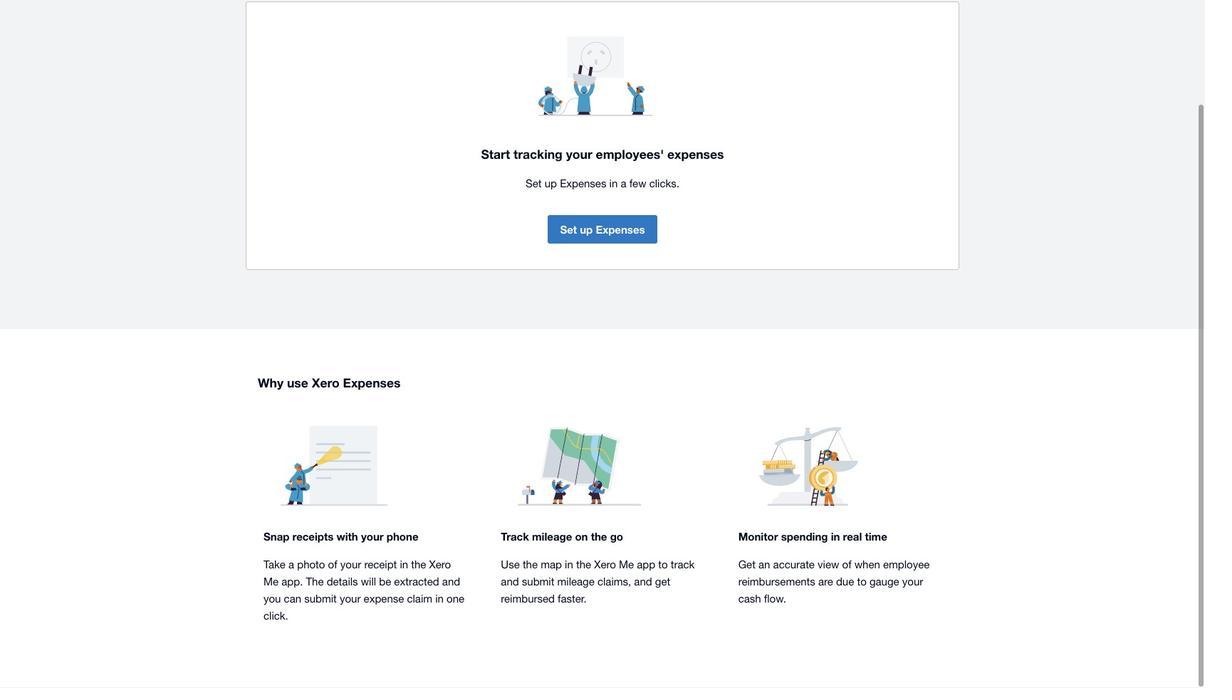 Task type: describe. For each thing, give the bounding box(es) containing it.
map
[[541, 559, 562, 572]]

your up 'set up expenses in a few clicks.' on the top of the page
[[566, 147, 593, 162]]

a inside take a photo of your receipt in the xero me app. the details will be extracted and you can submit your expense claim in one click.
[[289, 559, 294, 572]]

clicks.
[[650, 178, 680, 190]]

take a photo of your receipt in the xero me app. the details will be extracted and you can submit your expense claim in one click.
[[264, 559, 465, 623]]

xero inside take a photo of your receipt in the xero me app. the details will be extracted and you can submit your expense claim in one click.
[[429, 559, 451, 572]]

get
[[739, 559, 756, 572]]

up for set up expenses
[[580, 224, 593, 237]]

submit inside use the map in the xero me app to track and submit mileage claims, and get reimbursed faster.
[[522, 577, 555, 589]]

why use xero expenses
[[258, 376, 401, 391]]

be
[[379, 577, 391, 589]]

accurate
[[774, 559, 815, 572]]

snap
[[264, 531, 290, 544]]

the down on
[[576, 559, 592, 572]]

track
[[501, 531, 529, 544]]

and inside take a photo of your receipt in the xero me app. the details will be extracted and you can submit your expense claim in one click.
[[442, 577, 460, 589]]

one
[[447, 594, 465, 606]]

the
[[306, 577, 324, 589]]

set for set up expenses in a few clicks.
[[526, 178, 542, 190]]

to inside get an accurate view of when employee reimbursements are due to gauge your cash flow.
[[858, 577, 867, 589]]

details
[[327, 577, 358, 589]]

to inside use the map in the xero me app to track and submit mileage claims, and get reimbursed faster.
[[659, 559, 668, 572]]

receipt
[[364, 559, 397, 572]]

employees'
[[596, 147, 664, 162]]

on
[[575, 531, 588, 544]]

spending
[[782, 531, 828, 544]]

expenses for set up expenses in a few clicks.
[[560, 178, 607, 190]]

expense
[[364, 594, 404, 606]]

expenses
[[668, 147, 724, 162]]

your right with on the left bottom
[[361, 531, 384, 544]]

3 and from the left
[[634, 577, 653, 589]]

take
[[264, 559, 286, 572]]

of inside get an accurate view of when employee reimbursements are due to gauge your cash flow.
[[843, 559, 852, 572]]

real
[[843, 531, 862, 544]]

use
[[287, 376, 308, 391]]

gauge
[[870, 577, 900, 589]]

app.
[[282, 577, 303, 589]]

me inside use the map in the xero me app to track and submit mileage claims, and get reimbursed faster.
[[619, 559, 634, 572]]

reimbursed
[[501, 594, 555, 606]]

click.
[[264, 611, 288, 623]]

go
[[610, 531, 624, 544]]

claims,
[[598, 577, 632, 589]]

of inside take a photo of your receipt in the xero me app. the details will be extracted and you can submit your expense claim in one click.
[[328, 559, 338, 572]]

due
[[837, 577, 855, 589]]

cash
[[739, 594, 762, 606]]

the inside take a photo of your receipt in the xero me app. the details will be extracted and you can submit your expense claim in one click.
[[411, 559, 426, 572]]

me inside take a photo of your receipt in the xero me app. the details will be extracted and you can submit your expense claim in one click.
[[264, 577, 279, 589]]

why
[[258, 376, 284, 391]]

an
[[759, 559, 771, 572]]

receipts
[[293, 531, 334, 544]]

xero inside use the map in the xero me app to track and submit mileage claims, and get reimbursed faster.
[[594, 559, 616, 572]]

use the map in the xero me app to track and submit mileage claims, and get reimbursed faster.
[[501, 559, 695, 606]]

time
[[865, 531, 888, 544]]

start tracking your employees' expenses
[[481, 147, 724, 162]]

tracking
[[514, 147, 563, 162]]

in left one
[[436, 594, 444, 606]]



Task type: vqa. For each thing, say whether or not it's contained in the screenshot.
"Total invoices owed to you $0"
no



Task type: locate. For each thing, give the bounding box(es) containing it.
of
[[328, 559, 338, 572], [843, 559, 852, 572]]

me up 'you'
[[264, 577, 279, 589]]

set
[[526, 178, 542, 190], [560, 224, 577, 237]]

set up expenses button
[[548, 216, 657, 244]]

of up 'due'
[[843, 559, 852, 572]]

up inside set up expenses button
[[580, 224, 593, 237]]

2 and from the left
[[501, 577, 519, 589]]

in left few
[[610, 178, 618, 190]]

the
[[591, 531, 608, 544], [411, 559, 426, 572], [523, 559, 538, 572], [576, 559, 592, 572]]

your inside get an accurate view of when employee reimbursements are due to gauge your cash flow.
[[903, 577, 924, 589]]

0 horizontal spatial submit
[[304, 594, 337, 606]]

1 horizontal spatial set
[[560, 224, 577, 237]]

0 horizontal spatial and
[[442, 577, 460, 589]]

up for set up expenses in a few clicks.
[[545, 178, 557, 190]]

of up details
[[328, 559, 338, 572]]

the right use
[[523, 559, 538, 572]]

snap receipts with your phone
[[264, 531, 419, 544]]

1 vertical spatial to
[[858, 577, 867, 589]]

0 horizontal spatial set
[[526, 178, 542, 190]]

1 vertical spatial mileage
[[558, 577, 595, 589]]

track
[[671, 559, 695, 572]]

extracted
[[394, 577, 439, 589]]

set inside button
[[560, 224, 577, 237]]

submit up "reimbursed"
[[522, 577, 555, 589]]

1 horizontal spatial up
[[580, 224, 593, 237]]

get an accurate view of when employee reimbursements are due to gauge your cash flow.
[[739, 559, 930, 606]]

faster.
[[558, 594, 587, 606]]

to
[[659, 559, 668, 572], [858, 577, 867, 589]]

1 vertical spatial a
[[289, 559, 294, 572]]

me left the app
[[619, 559, 634, 572]]

0 vertical spatial me
[[619, 559, 634, 572]]

xero
[[312, 376, 340, 391], [429, 559, 451, 572], [594, 559, 616, 572]]

set up expenses in a few clicks.
[[526, 178, 680, 190]]

the up the extracted
[[411, 559, 426, 572]]

a right take on the left
[[289, 559, 294, 572]]

a
[[621, 178, 627, 190], [289, 559, 294, 572]]

0 vertical spatial submit
[[522, 577, 555, 589]]

get
[[655, 577, 671, 589]]

2 horizontal spatial and
[[634, 577, 653, 589]]

1 and from the left
[[442, 577, 460, 589]]

in left the real
[[831, 531, 840, 544]]

use
[[501, 559, 520, 572]]

1 vertical spatial expenses
[[596, 224, 645, 237]]

1 vertical spatial up
[[580, 224, 593, 237]]

your down the employee
[[903, 577, 924, 589]]

1 horizontal spatial me
[[619, 559, 634, 572]]

mileage up faster.
[[558, 577, 595, 589]]

1 of from the left
[[328, 559, 338, 572]]

in
[[610, 178, 618, 190], [831, 531, 840, 544], [400, 559, 408, 572], [565, 559, 574, 572], [436, 594, 444, 606]]

up
[[545, 178, 557, 190], [580, 224, 593, 237]]

phone
[[387, 531, 419, 544]]

1 vertical spatial set
[[560, 224, 577, 237]]

set down tracking
[[526, 178, 542, 190]]

submit down the the
[[304, 594, 337, 606]]

with
[[337, 531, 358, 544]]

mileage inside use the map in the xero me app to track and submit mileage claims, and get reimbursed faster.
[[558, 577, 595, 589]]

mileage
[[532, 531, 572, 544], [558, 577, 595, 589]]

up down 'set up expenses in a few clicks.' on the top of the page
[[580, 224, 593, 237]]

me
[[619, 559, 634, 572], [264, 577, 279, 589]]

when
[[855, 559, 881, 572]]

2 of from the left
[[843, 559, 852, 572]]

2 horizontal spatial xero
[[594, 559, 616, 572]]

2 vertical spatial expenses
[[343, 376, 401, 391]]

xero right use
[[312, 376, 340, 391]]

0 horizontal spatial me
[[264, 577, 279, 589]]

are
[[819, 577, 834, 589]]

0 vertical spatial mileage
[[532, 531, 572, 544]]

you
[[264, 594, 281, 606]]

reimbursements
[[739, 577, 816, 589]]

and up one
[[442, 577, 460, 589]]

to right 'due'
[[858, 577, 867, 589]]

xero up claims,
[[594, 559, 616, 572]]

0 vertical spatial set
[[526, 178, 542, 190]]

1 vertical spatial submit
[[304, 594, 337, 606]]

the right on
[[591, 531, 608, 544]]

and down use
[[501, 577, 519, 589]]

will
[[361, 577, 376, 589]]

1 horizontal spatial to
[[858, 577, 867, 589]]

set up expenses
[[560, 224, 645, 237]]

1 horizontal spatial of
[[843, 559, 852, 572]]

and
[[442, 577, 460, 589], [501, 577, 519, 589], [634, 577, 653, 589]]

monitor
[[739, 531, 779, 544]]

1 horizontal spatial xero
[[429, 559, 451, 572]]

a left few
[[621, 178, 627, 190]]

expenses
[[560, 178, 607, 190], [596, 224, 645, 237], [343, 376, 401, 391]]

set down 'set up expenses in a few clicks.' on the top of the page
[[560, 224, 577, 237]]

and down the app
[[634, 577, 653, 589]]

view
[[818, 559, 840, 572]]

0 horizontal spatial a
[[289, 559, 294, 572]]

0 vertical spatial expenses
[[560, 178, 607, 190]]

your down details
[[340, 594, 361, 606]]

flow.
[[765, 594, 787, 606]]

app
[[637, 559, 656, 572]]

0 horizontal spatial xero
[[312, 376, 340, 391]]

mileage up map
[[532, 531, 572, 544]]

1 vertical spatial me
[[264, 577, 279, 589]]

0 horizontal spatial up
[[545, 178, 557, 190]]

expenses inside button
[[596, 224, 645, 237]]

claim
[[407, 594, 433, 606]]

to right the app
[[659, 559, 668, 572]]

0 horizontal spatial to
[[659, 559, 668, 572]]

0 horizontal spatial of
[[328, 559, 338, 572]]

expenses for set up expenses
[[596, 224, 645, 237]]

employee
[[884, 559, 930, 572]]

in right map
[[565, 559, 574, 572]]

your
[[566, 147, 593, 162], [361, 531, 384, 544], [340, 559, 361, 572], [903, 577, 924, 589], [340, 594, 361, 606]]

set for set up expenses
[[560, 224, 577, 237]]

0 vertical spatial up
[[545, 178, 557, 190]]

in inside use the map in the xero me app to track and submit mileage claims, and get reimbursed faster.
[[565, 559, 574, 572]]

track mileage on the go
[[501, 531, 624, 544]]

1 horizontal spatial a
[[621, 178, 627, 190]]

monitor spending in real time
[[739, 531, 888, 544]]

few
[[630, 178, 647, 190]]

1 horizontal spatial submit
[[522, 577, 555, 589]]

xero up the extracted
[[429, 559, 451, 572]]

submit inside take a photo of your receipt in the xero me app. the details will be extracted and you can submit your expense claim in one click.
[[304, 594, 337, 606]]

up down tracking
[[545, 178, 557, 190]]

submit
[[522, 577, 555, 589], [304, 594, 337, 606]]

0 vertical spatial to
[[659, 559, 668, 572]]

in up the extracted
[[400, 559, 408, 572]]

can
[[284, 594, 301, 606]]

photo
[[297, 559, 325, 572]]

your up details
[[340, 559, 361, 572]]

1 horizontal spatial and
[[501, 577, 519, 589]]

start
[[481, 147, 510, 162]]

0 vertical spatial a
[[621, 178, 627, 190]]



